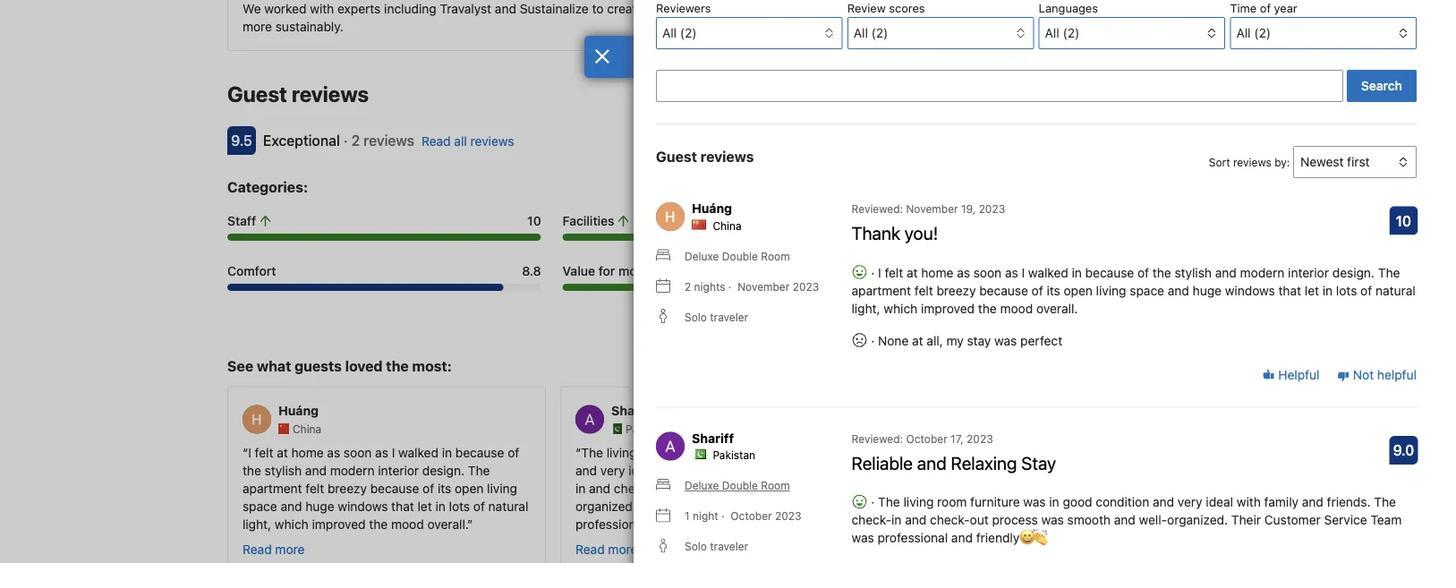 Task type: locate. For each thing, give the bounding box(es) containing it.
all (2) button down year on the right
[[1231, 17, 1417, 49]]

all (2) button down learn
[[1039, 17, 1226, 49]]

all (2) button down reviewers
[[656, 17, 843, 49]]

" inside '" the living room furniture was in good condition and very ideal with family and friends. the check- in and check-out process was smooth and well- organized. their customer service team was professional and friendly😄👏'
[[576, 446, 581, 461]]

read for and
[[576, 543, 605, 557]]

1 horizontal spatial family
[[1265, 495, 1299, 509]]

search button
[[1347, 70, 1417, 102]]

their
[[640, 500, 669, 514], [1232, 513, 1261, 527]]

0 horizontal spatial customer
[[673, 500, 729, 514]]

value for money
[[563, 264, 658, 279]]

1 all from the left
[[663, 26, 677, 40]]

well-
[[823, 482, 851, 496], [1139, 513, 1168, 527]]

2023
[[979, 203, 1006, 215], [793, 280, 819, 293], [967, 432, 993, 445], [775, 510, 802, 522]]

that
[[1279, 283, 1302, 298], [391, 500, 414, 514]]

service inside '" the living room furniture was in good condition and very ideal with family and friends. the check- in and check-out process was smooth and well- organized. their customer service team was professional and friendly😄👏'
[[733, 500, 776, 514]]

0 horizontal spatial read more
[[243, 543, 305, 557]]

see availability button
[[1103, 80, 1212, 112]]

0 horizontal spatial professional
[[576, 518, 646, 532]]

reviewed: up thank
[[852, 203, 903, 215]]

0 vertical spatial traveler
[[710, 311, 749, 323]]

lots
[[1337, 283, 1358, 298], [449, 500, 470, 514]]

all (2) button for review scores
[[848, 17, 1034, 49]]

what
[[257, 358, 291, 375]]

None text field
[[656, 70, 1344, 102]]

customer
[[673, 500, 729, 514], [1265, 513, 1321, 527]]

2 traveler from the top
[[710, 540, 749, 553]]

all (2) down review
[[854, 26, 888, 40]]

soon inside " i felt at home as soon as i walked in because of the stylish and modern interior design. the apartment felt breezy because of its open living space and huge windows that let in lots of natural light, which improved the mood overall.
[[344, 446, 372, 461]]

2 left nights
[[685, 280, 691, 293]]

all down review
[[854, 26, 868, 40]]

furniture inside '" the living room furniture was in good condition and very ideal with family and friends. the check- in and check-out process was smooth and well- organized. their customer service team was professional and friendly😄👏'
[[674, 446, 723, 461]]

october down double
[[731, 510, 772, 522]]

very
[[601, 464, 625, 479], [1178, 495, 1203, 509]]

traveler down value for money 10 meter
[[710, 311, 749, 323]]

0 horizontal spatial windows
[[338, 500, 388, 514]]

ideal inside '" the living room furniture was in good condition and very ideal with family and friends. the check- in and check-out process was smooth and well- organized. their customer service team was professional and friendly😄👏'
[[629, 464, 656, 479]]

2
[[352, 132, 360, 149], [685, 280, 691, 293]]

see inside button
[[1113, 89, 1136, 103]]

guest reviews up "rated exceptional" element
[[227, 82, 369, 107]]

walked
[[1029, 265, 1069, 280], [398, 446, 439, 461]]

well- inside '" the living room furniture was in good condition and very ideal with family and friends. the check- in and check-out process was smooth and well- organized. their customer service team was professional and friendly😄👏'
[[823, 482, 851, 496]]

· right night
[[722, 510, 725, 522]]

1 horizontal spatial design.
[[1333, 265, 1375, 280]]

reviewed: october 17, 2023
[[852, 432, 993, 445]]

1 horizontal spatial natural
[[1376, 283, 1416, 298]]

1 vertical spatial walked
[[398, 446, 439, 461]]

apartment down china 'image'
[[243, 482, 302, 496]]

design.
[[1333, 265, 1375, 280], [422, 464, 465, 479]]

1 traveler from the top
[[710, 311, 749, 323]]

more for " i felt at home as soon as i walked in because of the stylish and modern interior design. the apartment felt breezy because of its open living space and huge windows that let in lots of natural light, which improved the mood overall.
[[275, 543, 305, 557]]

living inside the living room furniture was in good condition and very ideal with family and friends. the check-in and check-out process was smooth and well-organized. their customer service team was professional and friendly😄👏
[[904, 495, 934, 509]]

solo traveler down value for money 10 meter
[[685, 311, 749, 323]]

1 vertical spatial stylish
[[265, 464, 302, 479]]

team
[[779, 500, 810, 514], [1371, 513, 1402, 527]]

team down scored 9.0 element
[[1371, 513, 1402, 527]]

1 horizontal spatial more
[[608, 543, 638, 557]]

2 " from the left
[[743, 518, 748, 532]]

room down reliable and relaxing stay at the right bottom of page
[[937, 495, 967, 509]]

· down thank
[[868, 265, 878, 280]]

modern inside " i felt at home as soon as i walked in because of the stylish and modern interior design. the apartment felt breezy because of its open living space and huge windows that let in lots of natural light, which improved the mood overall.
[[330, 464, 375, 479]]

china up facilities 10 meter
[[713, 219, 742, 232]]

its inside " i felt at home as soon as i walked in because of the stylish and modern interior design. the apartment felt breezy because of its open living space and huge windows that let in lots of natural light, which improved the mood overall.
[[438, 482, 451, 496]]

1 vertical spatial design.
[[422, 464, 465, 479]]

1 vertical spatial ideal
[[1206, 495, 1234, 509]]

1 vertical spatial reviewed:
[[852, 432, 903, 445]]

1 vertical spatial november
[[738, 280, 790, 293]]

0 horizontal spatial ideal
[[629, 464, 656, 479]]

1 horizontal spatial interior
[[1288, 265, 1329, 280]]

walked down most:
[[398, 446, 439, 461]]

solo down 1
[[685, 540, 707, 553]]

3 all (2) from the left
[[1045, 26, 1080, 40]]

1 vertical spatial with
[[1237, 495, 1261, 509]]

process
[[676, 482, 722, 496], [992, 513, 1038, 527]]

0 horizontal spatial see
[[227, 358, 253, 375]]

as down the see what guests loved the most:
[[327, 446, 340, 461]]

1 horizontal spatial "
[[743, 518, 748, 532]]

0 horizontal spatial process
[[676, 482, 722, 496]]

1 solo traveler from the top
[[685, 311, 749, 323]]

overall.
[[1037, 301, 1078, 316], [428, 518, 467, 532]]

all for time of year
[[1237, 26, 1251, 40]]

0 horizontal spatial soon
[[344, 446, 372, 461]]

0 horizontal spatial space
[[243, 500, 277, 514]]

condition
[[799, 446, 853, 461], [1096, 495, 1150, 509]]

(2) for review scores
[[872, 26, 888, 40]]

1 vertical spatial family
[[1265, 495, 1299, 509]]

all (2) down languages
[[1045, 26, 1080, 40]]

pakistan up deluxe double room
[[713, 449, 756, 462]]

1 vertical spatial huge
[[306, 500, 335, 514]]

see left what
[[227, 358, 253, 375]]

0 vertical spatial with
[[660, 464, 684, 479]]

reviewed: up "reliable"
[[852, 432, 903, 445]]

1 horizontal spatial improved
[[921, 301, 975, 316]]

the inside i felt at home as soon as i walked in because of the stylish and modern interior design. the apartment felt breezy because of its open living space and huge windows that let in lots of natural light, which improved the mood overall.
[[1378, 265, 1401, 280]]

1 horizontal spatial lots
[[1337, 283, 1358, 298]]

all (2) button down scores
[[848, 17, 1034, 49]]

friends. inside the living room furniture was in good condition and very ideal with family and friends. the check-in and check-out process was smooth and well-organized. their customer service team was professional and friendly😄👏
[[1327, 495, 1371, 509]]

2 reviewed: from the top
[[852, 432, 903, 445]]

3 all from the left
[[1045, 26, 1060, 40]]

1 vertical spatial let
[[418, 500, 432, 514]]

0 horizontal spatial its
[[438, 482, 451, 496]]

1 horizontal spatial which
[[884, 301, 918, 316]]

living inside " i felt at home as soon as i walked in because of the stylish and modern interior design. the apartment felt breezy because of its open living space and huge windows that let in lots of natural light, which improved the mood overall.
[[487, 482, 518, 496]]

0 horizontal spatial furniture
[[674, 446, 723, 461]]

1 vertical spatial its
[[438, 482, 451, 496]]

smooth inside '" the living room furniture was in good condition and very ideal with family and friends. the check- in and check-out process was smooth and well- organized. their customer service team was professional and friendly😄👏'
[[752, 482, 795, 496]]

at inside i felt at home as soon as i walked in because of the stylish and modern interior design. the apartment felt breezy because of its open living space and huge windows that let in lots of natural light, which improved the mood overall.
[[907, 265, 918, 280]]

soon right location
[[974, 265, 1002, 280]]

0 vertical spatial huáng
[[692, 201, 732, 216]]

shariff up the pakistan icon
[[611, 403, 654, 418]]

was
[[995, 333, 1017, 348], [727, 446, 749, 461], [726, 482, 748, 496], [1024, 495, 1046, 509], [814, 500, 836, 514], [1042, 513, 1064, 527], [852, 530, 874, 545]]

solo
[[685, 311, 707, 323], [685, 540, 707, 553]]

china
[[713, 219, 742, 232], [293, 423, 322, 436]]

because
[[1086, 265, 1135, 280], [980, 283, 1029, 298], [456, 446, 504, 461], [370, 482, 419, 496]]

light, inside i felt at home as soon as i walked in because of the stylish and modern interior design. the apartment felt breezy because of its open living space and huge windows that let in lots of natural light, which improved the mood overall.
[[852, 301, 881, 316]]

(2) down review scores
[[872, 26, 888, 40]]

4 all (2) button from the left
[[1231, 17, 1417, 49]]

smooth
[[752, 482, 795, 496], [1068, 513, 1111, 527]]

1 all (2) from the left
[[663, 26, 697, 40]]

read more for " the living room furniture was in good condition and very ideal with family and friends. the check- in and check-out process was smooth and well- organized. their customer service team was professional and friendly😄👏
[[576, 543, 638, 557]]

2 read more button from the left
[[576, 541, 638, 559]]

see
[[1113, 89, 1136, 103], [227, 358, 253, 375]]

solo traveler for thank
[[685, 311, 749, 323]]

2 " from the left
[[576, 446, 581, 461]]

reviewed: for reliable
[[852, 432, 903, 445]]

breezy inside i felt at home as soon as i walked in because of the stylish and modern interior design. the apartment felt breezy because of its open living space and huge windows that let in lots of natural light, which improved the mood overall.
[[937, 283, 976, 298]]

2 all from the left
[[854, 26, 868, 40]]

0 horizontal spatial service
[[733, 500, 776, 514]]

as
[[957, 265, 970, 280], [1005, 265, 1019, 280], [327, 446, 340, 461], [375, 446, 388, 461]]

list of reviews region
[[645, 178, 1428, 563]]

shariff up 'deluxe double room' 'link'
[[692, 431, 734, 445]]

languages
[[1039, 1, 1098, 15]]

family inside '" the living room furniture was in good condition and very ideal with family and friends. the check- in and check-out process was smooth and well- organized. their customer service team was professional and friendly😄👏'
[[687, 464, 722, 479]]

you!
[[905, 222, 938, 244]]

1 " from the left
[[243, 446, 248, 461]]

november
[[906, 203, 958, 215], [738, 280, 790, 293]]

0 vertical spatial modern
[[1240, 265, 1285, 280]]

0 vertical spatial design.
[[1333, 265, 1375, 280]]

1 " from the left
[[467, 518, 473, 532]]

with inside the living room furniture was in good condition and very ideal with family and friends. the check-in and check-out process was smooth and well-organized. their customer service team was professional and friendly😄👏
[[1237, 495, 1261, 509]]

the inside " i felt at home as soon as i walked in because of the stylish and modern interior design. the apartment felt breezy because of its open living space and huge windows that let in lots of natural light, which improved the mood overall.
[[468, 464, 490, 479]]

check- down "reliable"
[[852, 513, 892, 527]]

apartment down location
[[852, 283, 912, 298]]

pakistan inside list of reviews region
[[713, 449, 756, 462]]

staff
[[227, 214, 256, 229]]

perfect
[[1021, 333, 1063, 348]]

read more button for the living room furniture was in good condition and very ideal with family and friends. the check- in and check-out process was smooth and well- organized. their customer service team was professional and friendly😄👏
[[576, 541, 638, 559]]

1 vertical spatial interior
[[378, 464, 419, 479]]

windows inside " i felt at home as soon as i walked in because of the stylish and modern interior design. the apartment felt breezy because of its open living space and huge windows that let in lots of natural light, which improved the mood overall.
[[338, 500, 388, 514]]

reviewed:
[[852, 203, 903, 215], [852, 432, 903, 445]]

see left availability
[[1113, 89, 1136, 103]]

19,
[[961, 203, 976, 215]]

huáng inside list of reviews region
[[692, 201, 732, 216]]

home inside " i felt at home as soon as i walked in because of the stylish and modern interior design. the apartment felt breezy because of its open living space and huge windows that let in lots of natural light, which improved the mood overall.
[[291, 446, 324, 461]]

1 vertical spatial home
[[291, 446, 324, 461]]

soon
[[974, 265, 1002, 280], [344, 446, 372, 461]]

team down room
[[779, 500, 810, 514]]

night
[[693, 510, 719, 522]]

family
[[687, 464, 722, 479], [1265, 495, 1299, 509]]

service
[[733, 500, 776, 514], [1325, 513, 1368, 527]]

breezy
[[937, 283, 976, 298], [328, 482, 367, 496]]

(2) down languages
[[1063, 26, 1080, 40]]

more inside button
[[1167, 2, 1197, 17]]

scored 9.5 element
[[227, 127, 256, 155]]

friendly😄👏 down the relaxing on the right bottom of the page
[[976, 530, 1045, 545]]

0 horizontal spatial shariff
[[611, 403, 654, 418]]

all (2) for languages
[[1045, 26, 1080, 40]]

" i felt at home as soon as i walked in because of the stylish and modern interior design. the apartment felt breezy because of its open living space and huge windows that let in lots of natural light, which improved the mood overall.
[[243, 446, 529, 532]]

0 horizontal spatial team
[[779, 500, 810, 514]]

light,
[[852, 301, 881, 316], [243, 518, 271, 532]]

double
[[722, 479, 758, 492]]

1 vertical spatial traveler
[[710, 540, 749, 553]]

pakistan right the pakistan icon
[[626, 423, 668, 436]]

read more button
[[243, 541, 305, 559], [576, 541, 638, 559]]

all (2) down reviewers
[[663, 26, 697, 40]]

0 vertical spatial huge
[[1193, 283, 1222, 298]]

1 vertical spatial see
[[227, 358, 253, 375]]

huáng
[[692, 201, 732, 216], [278, 403, 319, 418]]

1 horizontal spatial read more button
[[576, 541, 638, 559]]

1 horizontal spatial let
[[1305, 283, 1320, 298]]

professional down "reliable"
[[878, 530, 948, 545]]

1 horizontal spatial process
[[992, 513, 1038, 527]]

reviews up exceptional · 2 reviews
[[292, 82, 369, 107]]

1 horizontal spatial china
[[713, 219, 742, 232]]

2 solo from the top
[[685, 540, 707, 553]]

at for all,
[[912, 333, 924, 348]]

process up night
[[676, 482, 722, 496]]

customer inside '" the living room furniture was in good condition and very ideal with family and friends. the check- in and check-out process was smooth and well- organized. their customer service team was professional and friendly😄👏'
[[673, 500, 729, 514]]

all down languages
[[1045, 26, 1060, 40]]

0 horizontal spatial light,
[[243, 518, 271, 532]]

interior inside " i felt at home as soon as i walked in because of the stylish and modern interior design. the apartment felt breezy because of its open living space and huge windows that let in lots of natural light, which improved the mood overall.
[[378, 464, 419, 479]]

0 vertical spatial which
[[884, 301, 918, 316]]

(2) down reviewers
[[680, 26, 697, 40]]

1 vertical spatial good
[[1063, 495, 1093, 509]]

1 vertical spatial apartment
[[243, 482, 302, 496]]

1 horizontal spatial with
[[1237, 495, 1261, 509]]

solo traveler down night
[[685, 540, 749, 553]]

furniture
[[674, 446, 723, 461], [971, 495, 1020, 509]]

apartment
[[852, 283, 912, 298], [243, 482, 302, 496]]

i felt at home as soon as i walked in because of the stylish and modern interior design. the apartment felt breezy because of its open living space and huge windows that let in lots of natural light, which improved the mood overall.
[[852, 265, 1416, 316]]

mood inside " i felt at home as soon as i walked in because of the stylish and modern interior design. the apartment felt breezy because of its open living space and huge windows that let in lots of natural light, which improved the mood overall.
[[391, 518, 424, 532]]

1 horizontal spatial read more
[[576, 543, 638, 557]]

2 horizontal spatial read
[[576, 543, 605, 557]]

0 vertical spatial smooth
[[752, 482, 795, 496]]

in
[[1072, 265, 1082, 280], [1323, 283, 1333, 298], [442, 446, 452, 461], [753, 446, 763, 461], [576, 482, 586, 496], [1050, 495, 1060, 509], [436, 500, 446, 514], [892, 513, 902, 527]]

the
[[1153, 265, 1172, 280], [978, 301, 997, 316], [386, 358, 409, 375], [243, 464, 261, 479], [369, 518, 388, 532]]

0 horizontal spatial read
[[243, 543, 272, 557]]

check- down reliable and relaxing stay at the right bottom of page
[[930, 513, 970, 527]]

3 (2) from the left
[[1063, 26, 1080, 40]]

which
[[884, 301, 918, 316], [275, 518, 309, 532]]

solo for thank you!
[[685, 311, 707, 323]]

" for friendly😄👏
[[743, 518, 748, 532]]

soon down loved
[[344, 446, 372, 461]]

1 horizontal spatial mood
[[1000, 301, 1033, 316]]

organized.
[[576, 500, 636, 514], [1168, 513, 1228, 527]]

2 right "rated exceptional" element
[[352, 132, 360, 149]]

1 horizontal spatial ideal
[[1206, 495, 1234, 509]]

stylish inside i felt at home as soon as i walked in because of the stylish and modern interior design. the apartment felt breezy because of its open living space and huge windows that let in lots of natural light, which improved the mood overall.
[[1175, 265, 1212, 280]]

2 solo traveler from the top
[[685, 540, 749, 553]]

guest down guest reviews element
[[656, 148, 697, 165]]

helpful
[[1275, 367, 1320, 382]]

room
[[761, 479, 790, 492]]

0 vertical spatial friends.
[[750, 464, 794, 479]]

of
[[1260, 1, 1271, 15], [1138, 265, 1150, 280], [1032, 283, 1044, 298], [1361, 283, 1373, 298], [508, 446, 520, 461], [423, 482, 434, 496], [473, 500, 485, 514]]

mood inside i felt at home as soon as i walked in because of the stylish and modern interior design. the apartment felt breezy because of its open living space and huge windows that let in lots of natural light, which improved the mood overall.
[[1000, 301, 1033, 316]]

1 all (2) button from the left
[[656, 17, 843, 49]]

traveler down the 1 night · october 2023
[[710, 540, 749, 553]]

at down you!
[[907, 265, 918, 280]]

space inside i felt at home as soon as i walked in because of the stylish and modern interior design. the apartment felt breezy because of its open living space and huge windows that let in lots of natural light, which improved the mood overall.
[[1130, 283, 1165, 298]]

1 horizontal spatial friends.
[[1327, 495, 1371, 509]]

1 vertical spatial mood
[[391, 518, 424, 532]]

process inside '" the living room furniture was in good condition and very ideal with family and friends. the check- in and check-out process was smooth and well- organized. their customer service team was professional and friendly😄👏'
[[676, 482, 722, 496]]

ideal inside the living room furniture was in good condition and very ideal with family and friends. the check-in and check-out process was smooth and well-organized. their customer service team was professional and friendly😄👏
[[1206, 495, 1234, 509]]

close image
[[594, 49, 611, 64]]

as right location
[[957, 265, 970, 280]]

" inside " i felt at home as soon as i walked in because of the stylish and modern interior design. the apartment felt breezy because of its open living space and huge windows that let in lots of natural light, which improved the mood overall.
[[243, 446, 248, 461]]

reviews left "by:"
[[1234, 156, 1272, 168]]

all down time
[[1237, 26, 1251, 40]]

0 vertical spatial natural
[[1376, 283, 1416, 298]]

1 reviewed: from the top
[[852, 203, 903, 215]]

1 read more button from the left
[[243, 541, 305, 559]]

· left the none at the bottom right of page
[[871, 333, 875, 348]]

0 horizontal spatial very
[[601, 464, 625, 479]]

1 horizontal spatial guest
[[656, 148, 697, 165]]

learn more button
[[1132, 0, 1197, 18]]

room up 'deluxe double room' 'link'
[[640, 446, 670, 461]]

october left 17,
[[906, 432, 948, 445]]

1 vertical spatial condition
[[1096, 495, 1150, 509]]

all down reviewers
[[663, 26, 677, 40]]

huge inside i felt at home as soon as i walked in because of the stylish and modern interior design. the apartment felt breezy because of its open living space and huge windows that let in lots of natural light, which improved the mood overall.
[[1193, 283, 1222, 298]]

which inside " i felt at home as soon as i walked in because of the stylish and modern interior design. the apartment felt breezy because of its open living space and huge windows that let in lots of natural light, which improved the mood overall.
[[275, 518, 309, 532]]

" the living room furniture was in good condition and very ideal with family and friends. the check- in and check-out process was smooth and well- organized. their customer service team was professional and friendly😄👏
[[576, 446, 862, 532]]

1 horizontal spatial 2
[[685, 280, 691, 293]]

traveler for reliable
[[710, 540, 749, 553]]

1 read more from the left
[[243, 543, 305, 557]]

furniture down the relaxing on the right bottom of the page
[[971, 495, 1020, 509]]

shariff
[[611, 403, 654, 418], [692, 431, 734, 445]]

scored 10 element
[[1390, 206, 1418, 235]]

november up you!
[[906, 203, 958, 215]]

1 horizontal spatial furniture
[[971, 495, 1020, 509]]

1 (2) from the left
[[680, 26, 697, 40]]

4 all (2) from the left
[[1237, 26, 1271, 40]]

open
[[1064, 283, 1093, 298], [455, 482, 484, 496]]

10 for value for money
[[863, 264, 877, 279]]

staff 10 meter
[[227, 234, 541, 241]]

at left all,
[[912, 333, 924, 348]]

all (2) button for languages
[[1039, 17, 1226, 49]]

huáng up facilities 10 meter
[[692, 201, 732, 216]]

all (2) for time of year
[[1237, 26, 1271, 40]]

1 vertical spatial lots
[[449, 500, 470, 514]]

room inside '" the living room furniture was in good condition and very ideal with family and friends. the check- in and check-out process was smooth and well- organized. their customer service team was professional and friendly😄👏'
[[640, 446, 670, 461]]

stay
[[1022, 452, 1057, 473]]

1 horizontal spatial guest reviews
[[656, 148, 754, 165]]

2 all (2) button from the left
[[848, 17, 1034, 49]]

good inside '" the living room furniture was in good condition and very ideal with family and friends. the check- in and check-out process was smooth and well- organized. their customer service team was professional and friendly😄👏'
[[766, 446, 796, 461]]

process inside the living room furniture was in good condition and very ideal with family and friends. the check-in and check-out process was smooth and well-organized. their customer service team was professional and friendly😄👏
[[992, 513, 1038, 527]]

check-
[[822, 464, 862, 479], [614, 482, 654, 496], [852, 513, 892, 527], [930, 513, 970, 527]]

0 vertical spatial stylish
[[1175, 265, 1212, 280]]

1 horizontal spatial stylish
[[1175, 265, 1212, 280]]

0 horizontal spatial november
[[738, 280, 790, 293]]

0 horizontal spatial condition
[[799, 446, 853, 461]]

mood
[[1000, 301, 1033, 316], [391, 518, 424, 532]]

friendly😄👏 down deluxe
[[674, 518, 743, 532]]

read all reviews
[[422, 134, 514, 149]]

living
[[1096, 283, 1127, 298], [607, 446, 637, 461], [487, 482, 518, 496], [904, 495, 934, 509]]

0 vertical spatial november
[[906, 203, 958, 215]]

0 horizontal spatial huáng
[[278, 403, 319, 418]]

2 (2) from the left
[[872, 26, 888, 40]]

1 vertical spatial out
[[970, 513, 989, 527]]

4 (2) from the left
[[1255, 26, 1271, 40]]

out down the relaxing on the right bottom of the page
[[970, 513, 989, 527]]

home down guests
[[291, 446, 324, 461]]

2 vertical spatial at
[[277, 446, 288, 461]]

0 horizontal spatial china
[[293, 423, 322, 436]]

" for " i felt at home as soon as i walked in because of the stylish and modern interior design. the apartment felt breezy because of its open living space and huge windows that let in lots of natural light, which improved the mood overall.
[[243, 446, 248, 461]]

guest
[[227, 82, 287, 107], [656, 148, 697, 165]]

traveler
[[710, 311, 749, 323], [710, 540, 749, 553]]

ideal
[[629, 464, 656, 479], [1206, 495, 1234, 509]]

4 all from the left
[[1237, 26, 1251, 40]]

huge
[[1193, 283, 1222, 298], [306, 500, 335, 514]]

guest reviews inside guest reviews element
[[227, 82, 369, 107]]

friendly😄👏 inside '" the living room furniture was in good condition and very ideal with family and friends. the check- in and check-out process was smooth and well- organized. their customer service team was professional and friendly😄👏'
[[674, 518, 743, 532]]

at
[[907, 265, 918, 280], [912, 333, 924, 348], [277, 446, 288, 461]]

" for lots
[[467, 518, 473, 532]]

0 vertical spatial reviewed:
[[852, 203, 903, 215]]

2 horizontal spatial more
[[1167, 2, 1197, 17]]

(2) down time of year
[[1255, 26, 1271, 40]]

guest up 9.5
[[227, 82, 287, 107]]

family inside the living room furniture was in good condition and very ideal with family and friends. the check-in and check-out process was smooth and well-organized. their customer service team was professional and friendly😄👏
[[1265, 495, 1299, 509]]

1 vertical spatial which
[[275, 518, 309, 532]]

professional left 1
[[576, 518, 646, 532]]

space inside " i felt at home as soon as i walked in because of the stylish and modern interior design. the apartment felt breezy because of its open living space and huge windows that let in lots of natural light, which improved the mood overall.
[[243, 500, 277, 514]]

3 all (2) button from the left
[[1039, 17, 1226, 49]]

reviews left all
[[364, 132, 414, 149]]

0 horizontal spatial out
[[654, 482, 673, 496]]

0 vertical spatial walked
[[1029, 265, 1069, 280]]

1 vertical spatial room
[[937, 495, 967, 509]]

1 vertical spatial improved
[[312, 518, 366, 532]]

china right china 'image'
[[293, 423, 322, 436]]

1 horizontal spatial space
[[1130, 283, 1165, 298]]

out left deluxe
[[654, 482, 673, 496]]

natural inside " i felt at home as soon as i walked in because of the stylish and modern interior design. the apartment felt breezy because of its open living space and huge windows that let in lots of natural light, which improved the mood overall.
[[489, 500, 529, 514]]

huáng up china 'image'
[[278, 403, 319, 418]]

furniture up deluxe
[[674, 446, 723, 461]]

facilities 10 meter
[[563, 234, 877, 241]]

1 vertical spatial very
[[1178, 495, 1203, 509]]

the living room furniture was in good condition and very ideal with family and friends. the check-in and check-out process was smooth and well-organized. their customer service team was professional and friendly😄👏
[[852, 495, 1402, 545]]

1 vertical spatial light,
[[243, 518, 271, 532]]

· right "rated exceptional" element
[[344, 132, 348, 149]]

light, inside " i felt at home as soon as i walked in because of the stylish and modern interior design. the apartment felt breezy because of its open living space and huge windows that let in lots of natural light, which improved the mood overall.
[[243, 518, 271, 532]]

guest reviews down guest reviews element
[[656, 148, 754, 165]]

apartment inside i felt at home as soon as i walked in because of the stylish and modern interior design. the apartment felt breezy because of its open living space and huge windows that let in lots of natural light, which improved the mood overall.
[[852, 283, 912, 298]]

very inside the living room furniture was in good condition and very ideal with family and friends. the check-in and check-out process was smooth and well-organized. their customer service team was professional and friendly😄👏
[[1178, 495, 1203, 509]]

professional inside '" the living room furniture was in good condition and very ideal with family and friends. the check- in and check-out process was smooth and well- organized. their customer service team was professional and friendly😄👏'
[[576, 518, 646, 532]]

traveler for thank
[[710, 311, 749, 323]]

loved
[[345, 358, 383, 375]]

1 horizontal spatial breezy
[[937, 283, 976, 298]]

its
[[1047, 283, 1061, 298], [438, 482, 451, 496]]

at down china 'image'
[[277, 446, 288, 461]]

china image
[[278, 424, 289, 435]]

walked up location 10 meter
[[1029, 265, 1069, 280]]

0 horizontal spatial with
[[660, 464, 684, 479]]

all (2) button
[[656, 17, 843, 49], [848, 17, 1034, 49], [1039, 17, 1226, 49], [1231, 17, 1417, 49]]

10 for location
[[1198, 264, 1212, 279]]

2 read more from the left
[[576, 543, 638, 557]]

0 vertical spatial guest
[[227, 82, 287, 107]]

0 horizontal spatial october
[[731, 510, 772, 522]]

0 vertical spatial see
[[1113, 89, 1136, 103]]

process down stay
[[992, 513, 1038, 527]]

all (2) down time of year
[[1237, 26, 1271, 40]]

0 horizontal spatial home
[[291, 446, 324, 461]]

0 vertical spatial space
[[1130, 283, 1165, 298]]

solo down nights
[[685, 311, 707, 323]]

relaxing
[[951, 452, 1017, 473]]

0 horizontal spatial stylish
[[265, 464, 302, 479]]

0 vertical spatial its
[[1047, 283, 1061, 298]]

10 for facilities
[[863, 214, 877, 229]]

improved inside i felt at home as soon as i walked in because of the stylish and modern interior design. the apartment felt breezy because of its open living space and huge windows that let in lots of natural light, which improved the mood overall.
[[921, 301, 975, 316]]

china inside list of reviews region
[[713, 219, 742, 232]]

reviews up facilities 10 meter
[[701, 148, 754, 165]]

location
[[898, 264, 949, 279]]

november right nights
[[738, 280, 790, 293]]

2 all (2) from the left
[[854, 26, 888, 40]]

1 horizontal spatial walked
[[1029, 265, 1069, 280]]

all (2) for review scores
[[854, 26, 888, 40]]

1 solo from the top
[[685, 311, 707, 323]]

pakistan image
[[611, 424, 622, 435]]

deluxe double room
[[685, 479, 790, 492]]

(2) for reviewers
[[680, 26, 697, 40]]

reviewed: for thank
[[852, 203, 903, 215]]

home down you!
[[922, 265, 954, 280]]



Task type: describe. For each thing, give the bounding box(es) containing it.
helpful button
[[1263, 366, 1320, 384]]

open inside " i felt at home as soon as i walked in because of the stylish and modern interior design. the apartment felt breezy because of its open living space and huge windows that let in lots of natural light, which improved the mood overall.
[[455, 482, 484, 496]]

deluxe
[[685, 479, 719, 492]]

guests
[[295, 358, 342, 375]]

shariff inside list of reviews region
[[692, 431, 734, 445]]

reliable and relaxing stay
[[852, 452, 1057, 473]]

comfort
[[227, 264, 276, 279]]

all
[[454, 134, 467, 149]]

more for " the living room furniture was in good condition and very ideal with family and friends. the check- in and check-out process was smooth and well- organized. their customer service team was professional and friendly😄👏
[[608, 543, 638, 557]]

living inside '" the living room furniture was in good condition and very ideal with family and friends. the check- in and check-out process was smooth and well- organized. their customer service team was professional and friendly😄👏'
[[607, 446, 637, 461]]

value for money 10 meter
[[563, 284, 877, 291]]

by:
[[1275, 156, 1290, 168]]

furniture inside the living room furniture was in good condition and very ideal with family and friends. the check-in and check-out process was smooth and well-organized. their customer service team was professional and friendly😄👏
[[971, 495, 1020, 509]]

1 horizontal spatial november
[[906, 203, 958, 215]]

all for languages
[[1045, 26, 1060, 40]]

deluxe double room link
[[656, 478, 790, 494]]

guest reviews element
[[227, 80, 1095, 109]]

0 horizontal spatial pakistan
[[626, 423, 668, 436]]

let inside i felt at home as soon as i walked in because of the stylish and modern interior design. the apartment felt breezy because of its open living space and huge windows that let in lots of natural light, which improved the mood overall.
[[1305, 283, 1320, 298]]

my
[[947, 333, 964, 348]]

8.8
[[522, 264, 541, 279]]

see availability
[[1113, 89, 1201, 103]]

10 for staff
[[527, 214, 541, 229]]

home inside i felt at home as soon as i walked in because of the stylish and modern interior design. the apartment felt breezy because of its open living space and huge windows that let in lots of natural light, which improved the mood overall.
[[922, 265, 954, 280]]

all (2) for reviewers
[[663, 26, 697, 40]]

that inside " i felt at home as soon as i walked in because of the stylish and modern interior design. the apartment felt breezy because of its open living space and huge windows that let in lots of natural light, which improved the mood overall.
[[391, 500, 414, 514]]

1 vertical spatial huáng
[[278, 403, 319, 418]]

very inside '" the living room furniture was in good condition and very ideal with family and friends. the check- in and check-out process was smooth and well- organized. their customer service team was professional and friendly😄👏'
[[601, 464, 625, 479]]

read more button for i felt at home as soon as i walked in because of the stylish and modern interior design. the apartment felt breezy because of its open living space and huge windows that let in lots of natural light, which improved the mood overall.
[[243, 541, 305, 559]]

reviewers
[[656, 1, 711, 15]]

0 horizontal spatial 2
[[352, 132, 360, 149]]

all,
[[927, 333, 943, 348]]

see for see what guests loved the most:
[[227, 358, 253, 375]]

see what guests loved the most:
[[227, 358, 452, 375]]

all (2) button for reviewers
[[656, 17, 843, 49]]

· right nights
[[729, 280, 732, 293]]

for
[[599, 264, 615, 279]]

condition inside the living room furniture was in good condition and very ideal with family and friends. the check-in and check-out process was smooth and well-organized. their customer service team was professional and friendly😄👏
[[1096, 495, 1150, 509]]

walked inside " i felt at home as soon as i walked in because of the stylish and modern interior design. the apartment felt breezy because of its open living space and huge windows that let in lots of natural light, which improved the mood overall.
[[398, 446, 439, 461]]

search
[[1362, 78, 1403, 93]]

time
[[1231, 1, 1257, 15]]

helpful
[[1378, 367, 1417, 382]]

1 horizontal spatial read
[[422, 134, 451, 149]]

team inside the living room furniture was in good condition and very ideal with family and friends. the check-in and check-out process was smooth and well-organized. their customer service team was professional and friendly😄👏
[[1371, 513, 1402, 527]]

smooth inside the living room furniture was in good condition and very ideal with family and friends. the check-in and check-out process was smooth and well-organized. their customer service team was professional and friendly😄👏
[[1068, 513, 1111, 527]]

room inside the living room furniture was in good condition and very ideal with family and friends. the check-in and check-out process was smooth and well-organized. their customer service team was professional and friendly😄👏
[[937, 495, 967, 509]]

value
[[563, 264, 595, 279]]

read for walked
[[243, 543, 272, 557]]

(2) for languages
[[1063, 26, 1080, 40]]

modern inside i felt at home as soon as i walked in because of the stylish and modern interior design. the apartment felt breezy because of its open living space and huge windows that let in lots of natural light, which improved the mood overall.
[[1240, 265, 1285, 280]]

at for home
[[907, 265, 918, 280]]

overall. inside " i felt at home as soon as i walked in because of the stylish and modern interior design. the apartment felt breezy because of its open living space and huge windows that let in lots of natural light, which improved the mood overall.
[[428, 518, 467, 532]]

design. inside " i felt at home as soon as i walked in because of the stylish and modern interior design. the apartment felt breezy because of its open living space and huge windows that let in lots of natural light, which improved the mood overall.
[[422, 464, 465, 479]]

which inside i felt at home as soon as i walked in because of the stylish and modern interior design. the apartment felt breezy because of its open living space and huge windows that let in lots of natural light, which improved the mood overall.
[[884, 301, 918, 316]]

their inside the living room furniture was in good condition and very ideal with family and friends. the check-in and check-out process was smooth and well-organized. their customer service team was professional and friendly😄👏
[[1232, 513, 1261, 527]]

scores
[[889, 1, 925, 15]]

windows inside i felt at home as soon as i walked in because of the stylish and modern interior design. the apartment felt breezy because of its open living space and huge windows that let in lots of natural light, which improved the mood overall.
[[1225, 283, 1276, 298]]

walked inside i felt at home as soon as i walked in because of the stylish and modern interior design. the apartment felt breezy because of its open living space and huge windows that let in lots of natural light, which improved the mood overall.
[[1029, 265, 1069, 280]]

not helpful
[[1350, 367, 1417, 382]]

location 10 meter
[[898, 284, 1212, 291]]

natural inside i felt at home as soon as i walked in because of the stylish and modern interior design. the apartment felt breezy because of its open living space and huge windows that let in lots of natural light, which improved the mood overall.
[[1376, 283, 1416, 298]]

sort
[[1209, 156, 1231, 168]]

well- inside the living room furniture was in good condition and very ideal with family and friends. the check-in and check-out process was smooth and well-organized. their customer service team was professional and friendly😄👏
[[1139, 513, 1168, 527]]

service inside the living room furniture was in good condition and very ideal with family and friends. the check-in and check-out process was smooth and well-organized. their customer service team was professional and friendly😄👏
[[1325, 513, 1368, 527]]

1
[[685, 510, 690, 522]]

10 inside list of reviews region
[[1396, 212, 1412, 229]]

9.0
[[1394, 442, 1415, 459]]

review scores
[[848, 1, 925, 15]]

lots inside " i felt at home as soon as i walked in because of the stylish and modern interior design. the apartment felt breezy because of its open living space and huge windows that let in lots of natural light, which improved the mood overall.
[[449, 500, 470, 514]]

exceptional · 2 reviews
[[263, 132, 414, 149]]

1 vertical spatial october
[[731, 510, 772, 522]]

review categories element
[[227, 177, 308, 198]]

availability
[[1139, 89, 1201, 103]]

friendly😄👏 inside the living room furniture was in good condition and very ideal with family and friends. the check-in and check-out process was smooth and well-organized. their customer service team was professional and friendly😄👏
[[976, 530, 1045, 545]]

not helpful button
[[1338, 366, 1417, 384]]

· none at all, my stay was perfect
[[868, 333, 1063, 348]]

huge inside " i felt at home as soon as i walked in because of the stylish and modern interior design. the apartment felt breezy because of its open living space and huge windows that let in lots of natural light, which improved the mood overall.
[[306, 500, 335, 514]]

cleanliness
[[898, 214, 966, 229]]

with inside '" the living room furniture was in good condition and very ideal with family and friends. the check- in and check-out process was smooth and well- organized. their customer service team was professional and friendly😄👏'
[[660, 464, 684, 479]]

learn more
[[1132, 2, 1197, 17]]

(2) for time of year
[[1255, 26, 1271, 40]]

nights
[[694, 280, 726, 293]]

all for reviewers
[[663, 26, 677, 40]]

breezy inside " i felt at home as soon as i walked in because of the stylish and modern interior design. the apartment felt breezy because of its open living space and huge windows that let in lots of natural light, which improved the mood overall.
[[328, 482, 367, 496]]

learn
[[1132, 2, 1164, 17]]

0 horizontal spatial guest
[[227, 82, 287, 107]]

comfort 8.8 meter
[[227, 284, 541, 291]]

customer inside the living room furniture was in good condition and very ideal with family and friends. the check-in and check-out process was smooth and well-organized. their customer service team was professional and friendly😄👏
[[1265, 513, 1321, 527]]

living inside i felt at home as soon as i walked in because of the stylish and modern interior design. the apartment felt breezy because of its open living space and huge windows that let in lots of natural light, which improved the mood overall.
[[1096, 283, 1127, 298]]

· down "reliable"
[[868, 495, 878, 509]]

not
[[1354, 367, 1374, 382]]

9.5
[[231, 132, 252, 149]]

none
[[878, 333, 909, 348]]

stay
[[967, 333, 991, 348]]

check- down the pakistan icon
[[614, 482, 654, 496]]

time of year
[[1231, 1, 1298, 15]]

organized. inside '" the living room furniture was in good condition and very ideal with family and friends. the check- in and check-out process was smooth and well- organized. their customer service team was professional and friendly😄👏'
[[576, 500, 636, 514]]

solo traveler for reliable
[[685, 540, 749, 553]]

1 horizontal spatial october
[[906, 432, 948, 445]]

cleanliness 10 meter
[[898, 234, 1212, 241]]

reliable
[[852, 452, 913, 473]]

check- down reviewed: october 17, 2023
[[822, 464, 862, 479]]

soon inside i felt at home as soon as i walked in because of the stylish and modern interior design. the apartment felt breezy because of its open living space and huge windows that let in lots of natural light, which improved the mood overall.
[[974, 265, 1002, 280]]

thank
[[852, 222, 901, 244]]

its inside i felt at home as soon as i walked in because of the stylish and modern interior design. the apartment felt breezy because of its open living space and huge windows that let in lots of natural light, which improved the mood overall.
[[1047, 283, 1061, 298]]

categories:
[[227, 179, 308, 196]]

out inside the living room furniture was in good condition and very ideal with family and friends. the check-in and check-out process was smooth and well-organized. their customer service team was professional and friendly😄👏
[[970, 513, 989, 527]]

sort reviews by:
[[1209, 156, 1290, 168]]

see for see availability
[[1113, 89, 1136, 103]]

their inside '" the living room furniture was in good condition and very ideal with family and friends. the check- in and check-out process was smooth and well- organized. their customer service team was professional and friendly😄👏'
[[640, 500, 669, 514]]

out inside '" the living room furniture was in good condition and very ideal with family and friends. the check- in and check-out process was smooth and well- organized. their customer service team was professional and friendly😄👏'
[[654, 482, 673, 496]]

team inside '" the living room furniture was in good condition and very ideal with family and friends. the check- in and check-out process was smooth and well- organized. their customer service team was professional and friendly😄👏'
[[779, 500, 810, 514]]

good inside the living room furniture was in good condition and very ideal with family and friends. the check-in and check-out process was smooth and well-organized. their customer service team was professional and friendly😄👏
[[1063, 495, 1093, 509]]

money
[[619, 264, 658, 279]]

facilities
[[563, 214, 615, 229]]

" for " the living room furniture was in good condition and very ideal with family and friends. the check- in and check-out process was smooth and well- organized. their customer service team was professional and friendly😄👏
[[576, 446, 581, 461]]

reviews right all
[[471, 134, 514, 149]]

lots inside i felt at home as soon as i walked in because of the stylish and modern interior design. the apartment felt breezy because of its open living space and huge windows that let in lots of natural light, which improved the mood overall.
[[1337, 283, 1358, 298]]

as up location 10 meter
[[1005, 265, 1019, 280]]

friends. inside '" the living room furniture was in good condition and very ideal with family and friends. the check- in and check-out process was smooth and well- organized. their customer service team was professional and friendly😄👏'
[[750, 464, 794, 479]]

all for review scores
[[854, 26, 868, 40]]

condition inside '" the living room furniture was in good condition and very ideal with family and friends. the check- in and check-out process was smooth and well- organized. their customer service team was professional and friendly😄👏'
[[799, 446, 853, 461]]

thank you!
[[852, 222, 938, 244]]

17,
[[951, 432, 964, 445]]

interior inside i felt at home as soon as i walked in because of the stylish and modern interior design. the apartment felt breezy because of its open living space and huge windows that let in lots of natural light, which improved the mood overall.
[[1288, 265, 1329, 280]]

rated exceptional element
[[263, 132, 340, 149]]

as down loved
[[375, 446, 388, 461]]

read more for " i felt at home as soon as i walked in because of the stylish and modern interior design. the apartment felt breezy because of its open living space and huge windows that let in lots of natural light, which improved the mood overall.
[[243, 543, 305, 557]]

apartment inside " i felt at home as soon as i walked in because of the stylish and modern interior design. the apartment felt breezy because of its open living space and huge windows that let in lots of natural light, which improved the mood overall.
[[243, 482, 302, 496]]

stylish inside " i felt at home as soon as i walked in because of the stylish and modern interior design. the apartment felt breezy because of its open living space and huge windows that let in lots of natural light, which improved the mood overall.
[[265, 464, 302, 479]]

solo for reliable and relaxing stay
[[685, 540, 707, 553]]

organized. inside the living room furniture was in good condition and very ideal with family and friends. the check-in and check-out process was smooth and well-organized. their customer service team was professional and friendly😄👏
[[1168, 513, 1228, 527]]

exceptional
[[263, 132, 340, 149]]

2 inside list of reviews region
[[685, 280, 691, 293]]

2 nights · november 2023
[[685, 280, 819, 293]]

overall. inside i felt at home as soon as i walked in because of the stylish and modern interior design. the apartment felt breezy because of its open living space and huge windows that let in lots of natural light, which improved the mood overall.
[[1037, 301, 1078, 316]]

professional inside the living room furniture was in good condition and very ideal with family and friends. the check-in and check-out process was smooth and well-organized. their customer service team was professional and friendly😄👏
[[878, 530, 948, 545]]

open inside i felt at home as soon as i walked in because of the stylish and modern interior design. the apartment felt breezy because of its open living space and huge windows that let in lots of natural light, which improved the mood overall.
[[1064, 283, 1093, 298]]

most:
[[412, 358, 452, 375]]

that inside i felt at home as soon as i walked in because of the stylish and modern interior design. the apartment felt breezy because of its open living space and huge windows that let in lots of natural light, which improved the mood overall.
[[1279, 283, 1302, 298]]

let inside " i felt at home as soon as i walked in because of the stylish and modern interior design. the apartment felt breezy because of its open living space and huge windows that let in lots of natural light, which improved the mood overall.
[[418, 500, 432, 514]]

design. inside i felt at home as soon as i walked in because of the stylish and modern interior design. the apartment felt breezy because of its open living space and huge windows that let in lots of natural light, which improved the mood overall.
[[1333, 265, 1375, 280]]

reviewed: november 19, 2023
[[852, 203, 1006, 215]]

at inside " i felt at home as soon as i walked in because of the stylish and modern interior design. the apartment felt breezy because of its open living space and huge windows that let in lots of natural light, which improved the mood overall.
[[277, 446, 288, 461]]

all (2) button for time of year
[[1231, 17, 1417, 49]]

scored 9.0 element
[[1390, 436, 1418, 465]]

1 vertical spatial guest
[[656, 148, 697, 165]]

1 night · october 2023
[[685, 510, 802, 522]]

review
[[848, 1, 886, 15]]

year
[[1275, 1, 1298, 15]]

improved inside " i felt at home as soon as i walked in because of the stylish and modern interior design. the apartment felt breezy because of its open living space and huge windows that let in lots of natural light, which improved the mood overall.
[[312, 518, 366, 532]]



Task type: vqa. For each thing, say whether or not it's contained in the screenshot.
room
yes



